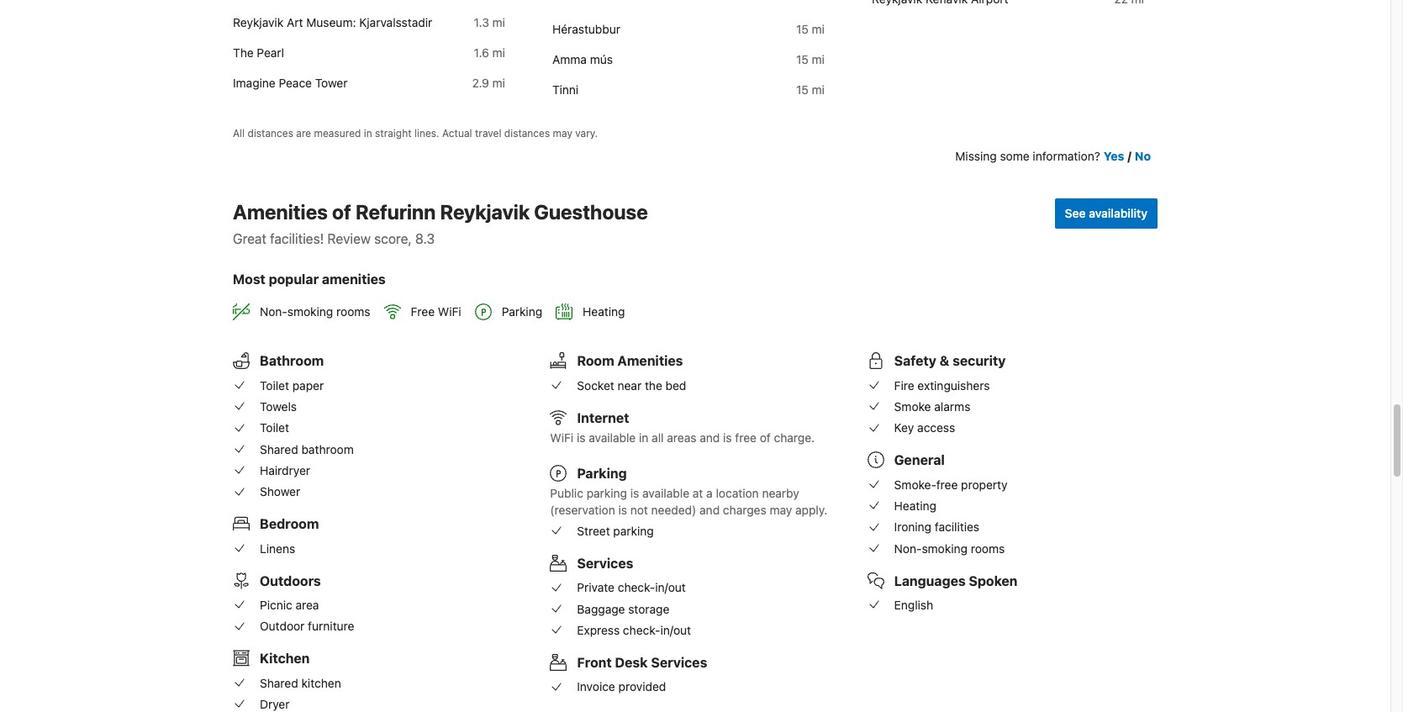 Task type: describe. For each thing, give the bounding box(es) containing it.
charge.
[[774, 430, 815, 445]]

amma
[[553, 52, 587, 66]]

popular
[[269, 272, 319, 287]]

2.9
[[472, 76, 489, 90]]

outdoors
[[260, 573, 321, 588]]

general
[[895, 453, 945, 468]]

near
[[618, 378, 642, 393]]

pearl
[[257, 45, 284, 60]]

mi for tinni
[[812, 82, 825, 97]]

information?
[[1033, 149, 1101, 163]]

towels
[[260, 400, 297, 414]]

front desk services
[[577, 655, 708, 670]]

straight
[[375, 127, 412, 140]]

no button
[[1135, 148, 1151, 165]]

area
[[296, 598, 319, 612]]

0 vertical spatial services
[[577, 556, 634, 571]]

free
[[411, 305, 435, 319]]

toilet paper
[[260, 378, 324, 393]]

safety & security
[[895, 354, 1006, 369]]

yes
[[1104, 149, 1125, 163]]

street
[[577, 524, 610, 538]]

facilities!
[[270, 231, 324, 247]]

wifi is available in all areas and is free of charge.
[[550, 430, 815, 445]]

1 horizontal spatial smoking
[[922, 541, 968, 556]]

shared bathroom
[[260, 442, 354, 456]]

1 horizontal spatial amenities
[[618, 354, 683, 369]]

room
[[577, 354, 614, 369]]

the
[[645, 378, 663, 393]]

baggage
[[577, 602, 625, 616]]

most popular amenities
[[233, 272, 386, 287]]

(reservation
[[550, 503, 615, 517]]

extinguishers
[[918, 378, 990, 393]]

1 and from the top
[[700, 430, 720, 445]]

kjarvalsstadir
[[359, 15, 432, 29]]

toilet for toilet
[[260, 421, 289, 435]]

english
[[895, 598, 934, 612]]

invoice provided
[[577, 680, 666, 694]]

safety
[[895, 354, 937, 369]]

15 for hérastubbur
[[796, 22, 809, 36]]

hairdryer
[[260, 463, 310, 478]]

provided
[[619, 680, 666, 694]]

0 vertical spatial non-smoking rooms
[[260, 305, 370, 319]]

socket
[[577, 378, 615, 393]]

fire extinguishers
[[895, 378, 990, 393]]

bed
[[666, 378, 687, 393]]

amenities
[[322, 272, 386, 287]]

1 vertical spatial heating
[[895, 499, 937, 513]]

the
[[233, 45, 254, 60]]

/
[[1128, 149, 1132, 163]]

mi for amma mús
[[812, 52, 825, 66]]

key
[[895, 421, 914, 435]]

shared for shared kitchen
[[260, 676, 298, 690]]

1 horizontal spatial non-
[[895, 541, 922, 556]]

ironing
[[895, 520, 932, 534]]

shower
[[260, 485, 300, 499]]

most
[[233, 272, 266, 287]]

guesthouse
[[534, 200, 648, 224]]

tinni
[[553, 82, 579, 97]]

access
[[918, 421, 955, 435]]

location
[[716, 486, 759, 500]]

a
[[707, 486, 713, 500]]

tower
[[315, 76, 348, 90]]

peace
[[279, 76, 312, 90]]

of inside amenities of refurinn reykjavik guesthouse great facilities! review score, 8.3
[[332, 200, 351, 224]]

picnic area
[[260, 598, 319, 612]]

security
[[953, 354, 1006, 369]]

0 vertical spatial may
[[553, 127, 573, 140]]

0 vertical spatial in
[[364, 127, 372, 140]]

are
[[296, 127, 311, 140]]

15 for tinni
[[796, 82, 809, 97]]

room amenities
[[577, 354, 683, 369]]

smoke-free property
[[895, 477, 1008, 492]]

mi for hérastubbur
[[812, 22, 825, 36]]

express
[[577, 623, 620, 637]]

travel
[[475, 127, 502, 140]]

express check-in/out
[[577, 623, 691, 637]]

nearby
[[762, 486, 800, 500]]

1.3
[[474, 15, 489, 29]]

linens
[[260, 541, 295, 556]]

vary.
[[575, 127, 598, 140]]

in/out for express check-in/out
[[661, 623, 691, 637]]

missing
[[956, 149, 997, 163]]

and inside public parking is available at a location nearby (reservation is not needed) and charges may apply.
[[700, 503, 720, 517]]

picnic
[[260, 598, 292, 612]]

15 mi for tinni
[[796, 82, 825, 97]]

mús
[[590, 52, 613, 66]]

0 horizontal spatial free
[[735, 430, 757, 445]]

charges
[[723, 503, 767, 517]]

alarms
[[935, 400, 971, 414]]

apply.
[[796, 503, 828, 517]]

outdoor furniture
[[260, 619, 354, 633]]

private
[[577, 581, 615, 595]]

parking for public
[[587, 486, 627, 500]]

spoken
[[969, 573, 1018, 588]]

private check-in/out
[[577, 581, 686, 595]]

is down internet
[[577, 430, 586, 445]]

reykjavik inside amenities of refurinn reykjavik guesthouse great facilities! review score, 8.3
[[440, 200, 530, 224]]

amma mús
[[553, 52, 613, 66]]

1 vertical spatial in
[[639, 430, 649, 445]]

storage
[[628, 602, 670, 616]]

all distances are measured in straight lines. actual travel distances may vary.
[[233, 127, 598, 140]]



Task type: vqa. For each thing, say whether or not it's contained in the screenshot.
second 14 from right
no



Task type: locate. For each thing, give the bounding box(es) containing it.
0 horizontal spatial amenities
[[233, 200, 328, 224]]

in left the straight in the left of the page
[[364, 127, 372, 140]]

1 horizontal spatial of
[[760, 430, 771, 445]]

mi for imagine peace tower
[[493, 76, 505, 90]]

1 vertical spatial amenities
[[618, 354, 683, 369]]

fire
[[895, 378, 915, 393]]

parking
[[587, 486, 627, 500], [613, 524, 654, 538]]

non-smoking rooms down the facilities
[[895, 541, 1005, 556]]

1 horizontal spatial parking
[[577, 466, 627, 481]]

0 vertical spatial 15 mi
[[796, 22, 825, 36]]

review
[[328, 231, 371, 247]]

shared up dryer
[[260, 676, 298, 690]]

and right areas
[[700, 430, 720, 445]]

languages spoken
[[895, 573, 1018, 588]]

non-smoking rooms down most popular amenities
[[260, 305, 370, 319]]

0 horizontal spatial non-smoking rooms
[[260, 305, 370, 319]]

facilities
[[935, 520, 980, 534]]

toilet down towels
[[260, 421, 289, 435]]

2 shared from the top
[[260, 676, 298, 690]]

1 vertical spatial shared
[[260, 676, 298, 690]]

check- down storage at the bottom left of the page
[[623, 623, 661, 637]]

1.6 mi
[[474, 45, 505, 60]]

0 vertical spatial amenities
[[233, 200, 328, 224]]

key access
[[895, 421, 955, 435]]

1 vertical spatial parking
[[577, 466, 627, 481]]

0 vertical spatial non-
[[260, 305, 287, 319]]

0 horizontal spatial heating
[[583, 305, 625, 319]]

0 horizontal spatial wifi
[[438, 305, 461, 319]]

parking down not
[[613, 524, 654, 538]]

1 vertical spatial reykjavik
[[440, 200, 530, 224]]

some
[[1000, 149, 1030, 163]]

reykjavik up the pearl
[[233, 15, 284, 29]]

measured
[[314, 127, 361, 140]]

3 15 from the top
[[796, 82, 809, 97]]

8.3
[[415, 231, 435, 247]]

15 for amma mús
[[796, 52, 809, 66]]

hérastubbur
[[553, 22, 621, 36]]

1 horizontal spatial free
[[937, 477, 958, 492]]

1 vertical spatial wifi
[[550, 430, 574, 445]]

free left charge.
[[735, 430, 757, 445]]

1 toilet from the top
[[260, 378, 289, 393]]

services up provided on the left of page
[[651, 655, 708, 670]]

actual
[[442, 127, 472, 140]]

in/out for private check-in/out
[[655, 581, 686, 595]]

1 vertical spatial non-
[[895, 541, 922, 556]]

1.6
[[474, 45, 489, 60]]

1.3 mi
[[474, 15, 505, 29]]

1 vertical spatial and
[[700, 503, 720, 517]]

of
[[332, 200, 351, 224], [760, 430, 771, 445]]

shared for shared bathroom
[[260, 442, 298, 456]]

desk
[[615, 655, 648, 670]]

rooms up spoken
[[971, 541, 1005, 556]]

1 horizontal spatial in
[[639, 430, 649, 445]]

0 horizontal spatial smoking
[[287, 305, 333, 319]]

1 horizontal spatial wifi
[[550, 430, 574, 445]]

is left not
[[619, 503, 627, 517]]

all
[[233, 127, 245, 140]]

areas
[[667, 430, 697, 445]]

amenities up facilities!
[[233, 200, 328, 224]]

parking inside public parking is available at a location nearby (reservation is not needed) and charges may apply.
[[587, 486, 627, 500]]

1 vertical spatial rooms
[[971, 541, 1005, 556]]

heating down smoke-
[[895, 499, 937, 513]]

1 shared from the top
[[260, 442, 298, 456]]

1 vertical spatial may
[[770, 503, 792, 517]]

free down general
[[937, 477, 958, 492]]

available down internet
[[589, 430, 636, 445]]

of up review on the top left of the page
[[332, 200, 351, 224]]

0 vertical spatial in/out
[[655, 581, 686, 595]]

services up private
[[577, 556, 634, 571]]

0 vertical spatial of
[[332, 200, 351, 224]]

1 vertical spatial of
[[760, 430, 771, 445]]

0 vertical spatial parking
[[587, 486, 627, 500]]

imagine
[[233, 76, 276, 90]]

smoke alarms
[[895, 400, 971, 414]]

0 vertical spatial shared
[[260, 442, 298, 456]]

dryer
[[260, 697, 290, 711]]

may left vary.
[[553, 127, 573, 140]]

0 vertical spatial toilet
[[260, 378, 289, 393]]

1 vertical spatial non-smoking rooms
[[895, 541, 1005, 556]]

see
[[1065, 206, 1086, 220]]

15 mi for amma mús
[[796, 52, 825, 66]]

in left the all
[[639, 430, 649, 445]]

refurinn
[[356, 200, 436, 224]]

1 horizontal spatial available
[[643, 486, 690, 500]]

in/out down storage at the bottom left of the page
[[661, 623, 691, 637]]

distances right travel
[[504, 127, 550, 140]]

smoke-
[[895, 477, 937, 492]]

is up not
[[631, 486, 639, 500]]

in
[[364, 127, 372, 140], [639, 430, 649, 445]]

0 horizontal spatial rooms
[[336, 305, 370, 319]]

check-
[[618, 581, 655, 595], [623, 623, 661, 637]]

1 15 mi from the top
[[796, 22, 825, 36]]

in/out up storage at the bottom left of the page
[[655, 581, 686, 595]]

1 15 from the top
[[796, 22, 809, 36]]

&
[[940, 354, 950, 369]]

check- for express
[[623, 623, 661, 637]]

and down a
[[700, 503, 720, 517]]

rooms
[[336, 305, 370, 319], [971, 541, 1005, 556]]

0 horizontal spatial of
[[332, 200, 351, 224]]

reykjavik down travel
[[440, 200, 530, 224]]

3 15 mi from the top
[[796, 82, 825, 97]]

great
[[233, 231, 267, 247]]

1 vertical spatial toilet
[[260, 421, 289, 435]]

needed)
[[651, 503, 697, 517]]

15 mi for hérastubbur
[[796, 22, 825, 36]]

2 vertical spatial 15 mi
[[796, 82, 825, 97]]

0 horizontal spatial in
[[364, 127, 372, 140]]

see availability
[[1065, 206, 1148, 220]]

free wifi
[[411, 305, 461, 319]]

1 horizontal spatial may
[[770, 503, 792, 517]]

mi for reykjavik art museum: kjarvalsstadir
[[493, 15, 505, 29]]

1 vertical spatial 15
[[796, 52, 809, 66]]

0 vertical spatial smoking
[[287, 305, 333, 319]]

non-smoking rooms
[[260, 305, 370, 319], [895, 541, 1005, 556]]

0 vertical spatial wifi
[[438, 305, 461, 319]]

property
[[961, 477, 1008, 492]]

no
[[1135, 149, 1151, 163]]

museum:
[[306, 15, 356, 29]]

amenities inside amenities of refurinn reykjavik guesthouse great facilities! review score, 8.3
[[233, 200, 328, 224]]

heating up room
[[583, 305, 625, 319]]

reykjavik
[[233, 15, 284, 29], [440, 200, 530, 224]]

check- up storage at the bottom left of the page
[[618, 581, 655, 595]]

1 horizontal spatial distances
[[504, 127, 550, 140]]

languages
[[895, 573, 966, 588]]

check- for private
[[618, 581, 655, 595]]

toilet for toilet paper
[[260, 378, 289, 393]]

0 horizontal spatial non-
[[260, 305, 287, 319]]

0 vertical spatial parking
[[502, 305, 543, 319]]

shared up hairdryer
[[260, 442, 298, 456]]

1 vertical spatial available
[[643, 486, 690, 500]]

bathroom
[[301, 442, 354, 456]]

0 vertical spatial rooms
[[336, 305, 370, 319]]

1 vertical spatial parking
[[613, 524, 654, 538]]

distances right all
[[248, 127, 293, 140]]

0 horizontal spatial parking
[[502, 305, 543, 319]]

mi for the pearl
[[493, 45, 505, 60]]

2 15 mi from the top
[[796, 52, 825, 66]]

may
[[553, 127, 573, 140], [770, 503, 792, 517]]

1 vertical spatial smoking
[[922, 541, 968, 556]]

0 horizontal spatial distances
[[248, 127, 293, 140]]

parking for street
[[613, 524, 654, 538]]

shared kitchen
[[260, 676, 341, 690]]

yes button
[[1104, 148, 1125, 165]]

see availability button
[[1055, 199, 1158, 229]]

amenities of refurinn reykjavik guesthouse great facilities! review score, 8.3
[[233, 200, 648, 247]]

0 vertical spatial reykjavik
[[233, 15, 284, 29]]

2 and from the top
[[700, 503, 720, 517]]

non- down popular at the top of page
[[260, 305, 287, 319]]

0 vertical spatial free
[[735, 430, 757, 445]]

smoking down most popular amenities
[[287, 305, 333, 319]]

score,
[[374, 231, 412, 247]]

0 horizontal spatial may
[[553, 127, 573, 140]]

toilet
[[260, 378, 289, 393], [260, 421, 289, 435]]

2 toilet from the top
[[260, 421, 289, 435]]

bathroom
[[260, 354, 324, 369]]

services
[[577, 556, 634, 571], [651, 655, 708, 670]]

1 horizontal spatial reykjavik
[[440, 200, 530, 224]]

bedroom
[[260, 517, 319, 532]]

1 horizontal spatial non-smoking rooms
[[895, 541, 1005, 556]]

0 vertical spatial heating
[[583, 305, 625, 319]]

0 vertical spatial and
[[700, 430, 720, 445]]

is
[[577, 430, 586, 445], [723, 430, 732, 445], [631, 486, 639, 500], [619, 503, 627, 517]]

2 15 from the top
[[796, 52, 809, 66]]

2 distances from the left
[[504, 127, 550, 140]]

0 vertical spatial available
[[589, 430, 636, 445]]

wifi right free
[[438, 305, 461, 319]]

2 vertical spatial 15
[[796, 82, 809, 97]]

wifi up public
[[550, 430, 574, 445]]

kitchen
[[260, 651, 310, 666]]

of left charge.
[[760, 430, 771, 445]]

not
[[631, 503, 648, 517]]

1 vertical spatial check-
[[623, 623, 661, 637]]

internet
[[577, 410, 629, 425]]

1 vertical spatial 15 mi
[[796, 52, 825, 66]]

1 distances from the left
[[248, 127, 293, 140]]

rooms down amenities
[[336, 305, 370, 319]]

1 vertical spatial services
[[651, 655, 708, 670]]

0 horizontal spatial available
[[589, 430, 636, 445]]

parking up (reservation
[[587, 486, 627, 500]]

invoice
[[577, 680, 615, 694]]

free
[[735, 430, 757, 445], [937, 477, 958, 492]]

toilet up towels
[[260, 378, 289, 393]]

0 horizontal spatial services
[[577, 556, 634, 571]]

is right areas
[[723, 430, 732, 445]]

1 horizontal spatial services
[[651, 655, 708, 670]]

0 horizontal spatial reykjavik
[[233, 15, 284, 29]]

and
[[700, 430, 720, 445], [700, 503, 720, 517]]

0 vertical spatial check-
[[618, 581, 655, 595]]

1 vertical spatial in/out
[[661, 623, 691, 637]]

outdoor
[[260, 619, 305, 633]]

baggage storage
[[577, 602, 670, 616]]

available inside public parking is available at a location nearby (reservation is not needed) and charges may apply.
[[643, 486, 690, 500]]

availability
[[1089, 206, 1148, 220]]

1 vertical spatial free
[[937, 477, 958, 492]]

may down nearby
[[770, 503, 792, 517]]

all
[[652, 430, 664, 445]]

available up the needed)
[[643, 486, 690, 500]]

0 vertical spatial 15
[[796, 22, 809, 36]]

amenities up the
[[618, 354, 683, 369]]

missing some information? yes / no
[[956, 149, 1151, 163]]

non- down ironing
[[895, 541, 922, 556]]

1 horizontal spatial heating
[[895, 499, 937, 513]]

1 horizontal spatial rooms
[[971, 541, 1005, 556]]

may inside public parking is available at a location nearby (reservation is not needed) and charges may apply.
[[770, 503, 792, 517]]

lines.
[[415, 127, 440, 140]]

smoking down the 'ironing facilities'
[[922, 541, 968, 556]]



